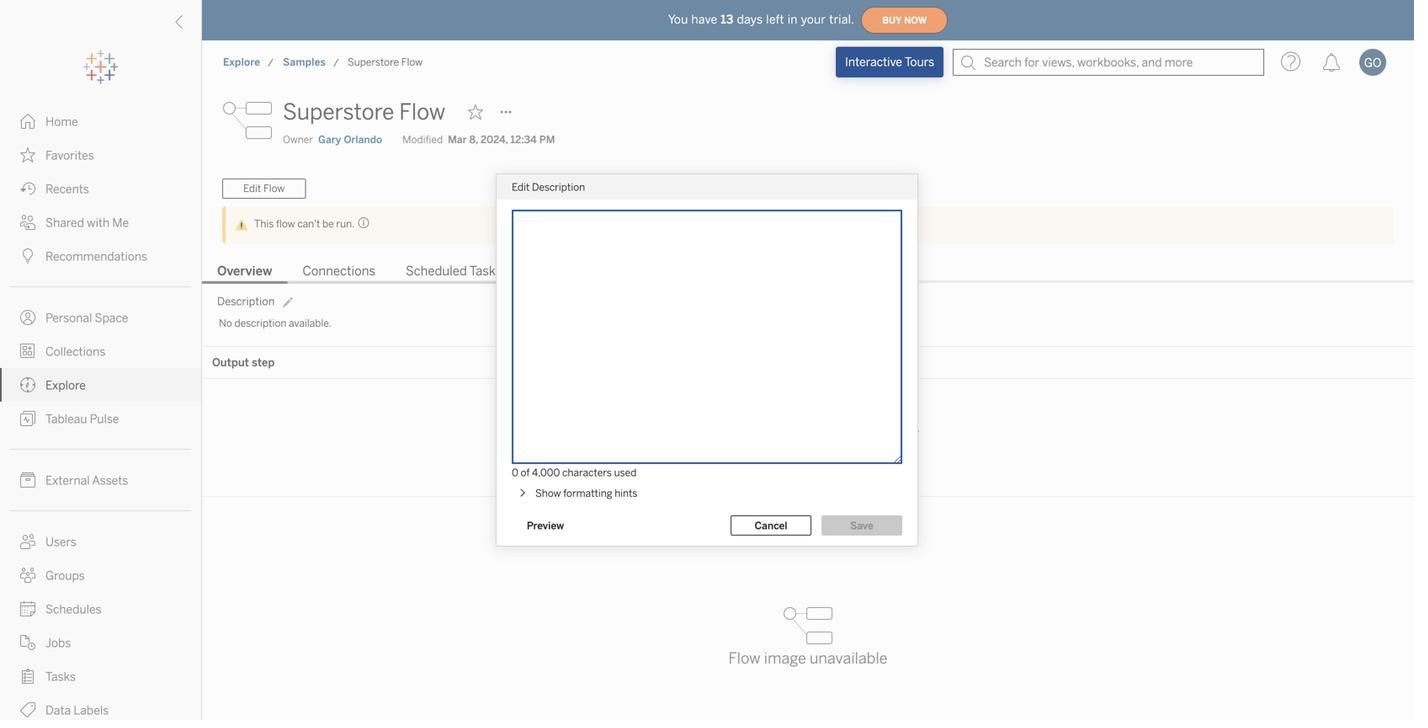 Task type: vqa. For each thing, say whether or not it's contained in the screenshot.
Data Guide icon
no



Task type: locate. For each thing, give the bounding box(es) containing it.
tableau pulse
[[45, 412, 119, 426]]

explore link
[[222, 54, 261, 71], [0, 368, 201, 402]]

0 horizontal spatial edit
[[243, 183, 261, 195]]

tasks down jobs
[[45, 670, 76, 684]]

description up description
[[217, 295, 275, 308]]

data
[[45, 704, 71, 718]]

0 vertical spatial description
[[532, 181, 585, 193]]

1 vertical spatial in
[[844, 418, 856, 436]]

cancel
[[755, 519, 788, 532]]

0 horizontal spatial explore
[[45, 379, 86, 392]]

superstore flow right the samples /
[[348, 56, 423, 68]]

days
[[737, 12, 763, 26]]

personal space link
[[0, 301, 201, 334]]

preview
[[527, 519, 564, 532]]

explore
[[223, 56, 260, 68], [45, 379, 86, 392]]

trial.
[[830, 12, 855, 26]]

1 horizontal spatial in
[[844, 418, 856, 436]]

of
[[521, 467, 530, 479]]

shared with me link
[[0, 206, 201, 239]]

1 horizontal spatial tasks
[[470, 264, 502, 279]]

left
[[767, 12, 785, 26]]

1 vertical spatial superstore flow
[[283, 99, 446, 125]]

collections link
[[0, 334, 201, 368]]

available.
[[289, 317, 332, 329]]

tasks right scheduled
[[470, 264, 502, 279]]

scheduled tasks
[[406, 264, 502, 279]]

0 vertical spatial in
[[788, 12, 798, 26]]

buy
[[883, 15, 902, 25]]

1 vertical spatial explore
[[45, 379, 86, 392]]

image
[[764, 649, 807, 667]]

jobs link
[[0, 626, 201, 659]]

0 vertical spatial explore link
[[222, 54, 261, 71]]

explore link up pulse
[[0, 368, 201, 402]]

favorites
[[45, 149, 94, 163]]

no
[[219, 317, 232, 329]]

explore up flow image
[[223, 56, 260, 68]]

2024,
[[481, 133, 508, 146]]

1 horizontal spatial description
[[532, 181, 585, 193]]

1 horizontal spatial /
[[333, 57, 339, 69]]

in right the left
[[788, 12, 798, 26]]

superstore right the samples /
[[348, 56, 399, 68]]

personal space
[[45, 311, 128, 325]]

formatting
[[564, 487, 613, 499]]

connections
[[303, 264, 376, 279]]

superstore
[[348, 56, 399, 68], [283, 99, 394, 125]]

0 vertical spatial explore
[[223, 56, 260, 68]]

there
[[696, 418, 737, 436]]

edit inside dialog
[[512, 181, 530, 193]]

personal
[[45, 311, 92, 325]]

1 vertical spatial explore link
[[0, 368, 201, 402]]

Edit Description text field
[[512, 210, 903, 464]]

edit description dialog
[[497, 174, 918, 546]]

explore inside explore /
[[223, 56, 260, 68]]

edit down 12:34
[[512, 181, 530, 193]]

superstore up 'owner gary orlando'
[[283, 99, 394, 125]]

external assets link
[[0, 463, 201, 497]]

used
[[614, 467, 637, 479]]

in left this
[[844, 418, 856, 436]]

1 horizontal spatial explore
[[223, 56, 260, 68]]

can't
[[298, 218, 320, 230]]

data labels
[[45, 704, 109, 718]]

flow
[[402, 56, 423, 68], [399, 99, 446, 125], [264, 183, 285, 195], [729, 649, 761, 667]]

0 horizontal spatial tasks
[[45, 670, 76, 684]]

description down pm
[[532, 181, 585, 193]]

0 vertical spatial tasks
[[470, 264, 502, 279]]

1 vertical spatial description
[[217, 295, 275, 308]]

edit up this
[[243, 183, 261, 195]]

groups
[[45, 569, 85, 583]]

tasks
[[470, 264, 502, 279], [45, 670, 76, 684]]

favorites link
[[0, 138, 201, 172]]

edit flow button
[[222, 179, 306, 199]]

samples link
[[282, 54, 327, 71]]

save button
[[822, 515, 903, 536]]

users link
[[0, 525, 201, 558]]

flow run requirements:
the flow must have at least one output step. image
[[355, 216, 370, 229]]

recommendations
[[45, 250, 147, 264]]

0 horizontal spatial /
[[268, 57, 274, 69]]

/ inside the samples /
[[333, 57, 339, 69]]

1 vertical spatial superstore
[[283, 99, 394, 125]]

edit inside button
[[243, 183, 261, 195]]

explore inside main navigation. press the up and down arrow keys to access links. element
[[45, 379, 86, 392]]

orlando
[[344, 133, 382, 146]]

1 vertical spatial tasks
[[45, 670, 76, 684]]

1 / from the left
[[268, 57, 274, 69]]

explore for explore
[[45, 379, 86, 392]]

/ inside explore /
[[268, 57, 274, 69]]

you have 13 days left in your trial.
[[669, 12, 855, 26]]

explore link up flow image
[[222, 54, 261, 71]]

assets
[[92, 474, 128, 488]]

superstore flow main content
[[202, 84, 1415, 720]]

show
[[536, 487, 561, 499]]

sub-spaces tab list
[[202, 262, 1415, 284]]

home
[[45, 115, 78, 129]]

schedules link
[[0, 592, 201, 626]]

in
[[788, 12, 798, 26], [844, 418, 856, 436]]

explore /
[[223, 56, 274, 69]]

explore up tableau
[[45, 379, 86, 392]]

jobs
[[45, 636, 71, 650]]

this
[[254, 218, 274, 230]]

0 horizontal spatial explore link
[[0, 368, 201, 402]]

edit for edit description
[[512, 181, 530, 193]]

0 horizontal spatial in
[[788, 12, 798, 26]]

run.
[[336, 218, 355, 230]]

output step
[[212, 356, 275, 369]]

you
[[669, 12, 688, 26]]

recommendations link
[[0, 239, 201, 273]]

recents link
[[0, 172, 201, 206]]

flow image unavailable
[[729, 649, 888, 667]]

/ left samples link
[[268, 57, 274, 69]]

2 / from the left
[[333, 57, 339, 69]]

superstore flow up orlando
[[283, 99, 446, 125]]

/ right samples link
[[333, 57, 339, 69]]

no
[[766, 418, 783, 436]]

have
[[692, 12, 718, 26]]

0 horizontal spatial description
[[217, 295, 275, 308]]

1 horizontal spatial edit
[[512, 181, 530, 193]]



Task type: describe. For each thing, give the bounding box(es) containing it.
users
[[45, 535, 77, 549]]

flow inside button
[[264, 183, 285, 195]]

show formatting hints button
[[514, 483, 641, 504]]

superstore inside main content
[[283, 99, 394, 125]]

description inside superstore flow main content
[[217, 295, 275, 308]]

labels
[[74, 704, 109, 718]]

8,
[[470, 133, 478, 146]]

1 horizontal spatial explore link
[[222, 54, 261, 71]]

show formatting hints
[[536, 487, 638, 499]]

flow image
[[222, 95, 273, 146]]

gary orlando link
[[318, 132, 382, 147]]

tours
[[905, 55, 935, 69]]

/ for explore /
[[268, 57, 274, 69]]

navigation panel element
[[0, 51, 201, 720]]

0 of 4,000 characters used
[[512, 467, 637, 479]]

unavailable
[[810, 649, 888, 667]]

there are no outputs in this flow.
[[696, 418, 921, 436]]

tasks link
[[0, 659, 201, 693]]

schedules
[[45, 603, 102, 617]]

modified
[[403, 133, 443, 146]]

external
[[45, 474, 90, 488]]

with
[[87, 216, 110, 230]]

edit for edit flow
[[243, 183, 261, 195]]

gary
[[318, 133, 341, 146]]

description
[[235, 317, 287, 329]]

in inside superstore flow main content
[[844, 418, 856, 436]]

samples
[[283, 56, 326, 68]]

mar
[[448, 133, 467, 146]]

main navigation. press the up and down arrow keys to access links. element
[[0, 104, 201, 720]]

your
[[801, 12, 826, 26]]

shared with me
[[45, 216, 129, 230]]

4,000
[[532, 467, 560, 479]]

13
[[721, 12, 734, 26]]

overview
[[217, 264, 272, 279]]

buy now
[[883, 15, 927, 25]]

this flow can't be run.
[[254, 218, 355, 230]]

this
[[860, 418, 885, 436]]

tableau pulse link
[[0, 402, 201, 435]]

samples /
[[283, 56, 339, 69]]

buy now button
[[862, 7, 948, 34]]

tasks inside sub-spaces tab list
[[470, 264, 502, 279]]

superstore flow inside main content
[[283, 99, 446, 125]]

home link
[[0, 104, 201, 138]]

0 vertical spatial superstore
[[348, 56, 399, 68]]

save
[[851, 519, 874, 532]]

collections
[[45, 345, 106, 359]]

are
[[740, 418, 762, 436]]

owner
[[283, 133, 313, 146]]

flow
[[276, 218, 295, 230]]

data labels link
[[0, 693, 201, 720]]

space
[[95, 311, 128, 325]]

modified mar 8, 2024, 12:34 pm
[[403, 133, 555, 146]]

interactive tours
[[846, 55, 935, 69]]

tableau
[[45, 412, 87, 426]]

output
[[212, 356, 249, 369]]

be
[[323, 218, 334, 230]]

hints
[[615, 487, 638, 499]]

scheduled
[[406, 264, 467, 279]]

explore for explore /
[[223, 56, 260, 68]]

step
[[252, 356, 275, 369]]

now
[[905, 15, 927, 25]]

shared
[[45, 216, 84, 230]]

description inside edit description dialog
[[532, 181, 585, 193]]

interactive
[[846, 55, 903, 69]]

edit description
[[512, 181, 585, 193]]

recents
[[45, 182, 89, 196]]

groups link
[[0, 558, 201, 592]]

edit flow
[[243, 183, 285, 195]]

preview button
[[512, 515, 579, 536]]

0 vertical spatial superstore flow
[[348, 56, 423, 68]]

no description available.
[[219, 317, 332, 329]]

characters
[[563, 467, 612, 479]]

outputs
[[787, 418, 841, 436]]

tasks inside main navigation. press the up and down arrow keys to access links. element
[[45, 670, 76, 684]]

external assets
[[45, 474, 128, 488]]

/ for samples /
[[333, 57, 339, 69]]

12:34
[[511, 133, 537, 146]]

me
[[112, 216, 129, 230]]

flow.
[[889, 418, 921, 436]]

cancel button
[[731, 515, 812, 536]]



